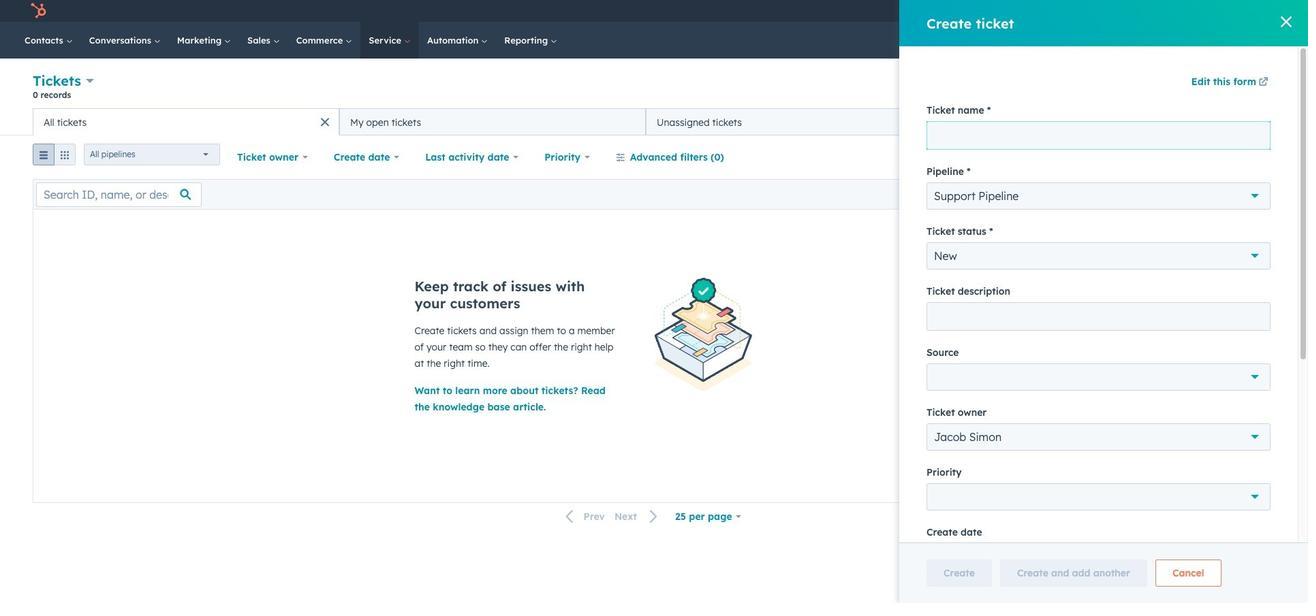 Task type: locate. For each thing, give the bounding box(es) containing it.
Search HubSpot search field
[[1107, 29, 1261, 52]]

menu
[[1008, 0, 1292, 22]]

banner
[[33, 71, 1276, 108]]

group
[[33, 144, 76, 171]]



Task type: vqa. For each thing, say whether or not it's contained in the screenshot.
the Jacob Simon IMAGE
yes



Task type: describe. For each thing, give the bounding box(es) containing it.
jacob simon image
[[1211, 5, 1223, 17]]

Search ID, name, or description search field
[[36, 182, 202, 207]]

pagination navigation
[[558, 508, 667, 526]]

marketplaces image
[[1108, 6, 1120, 18]]



